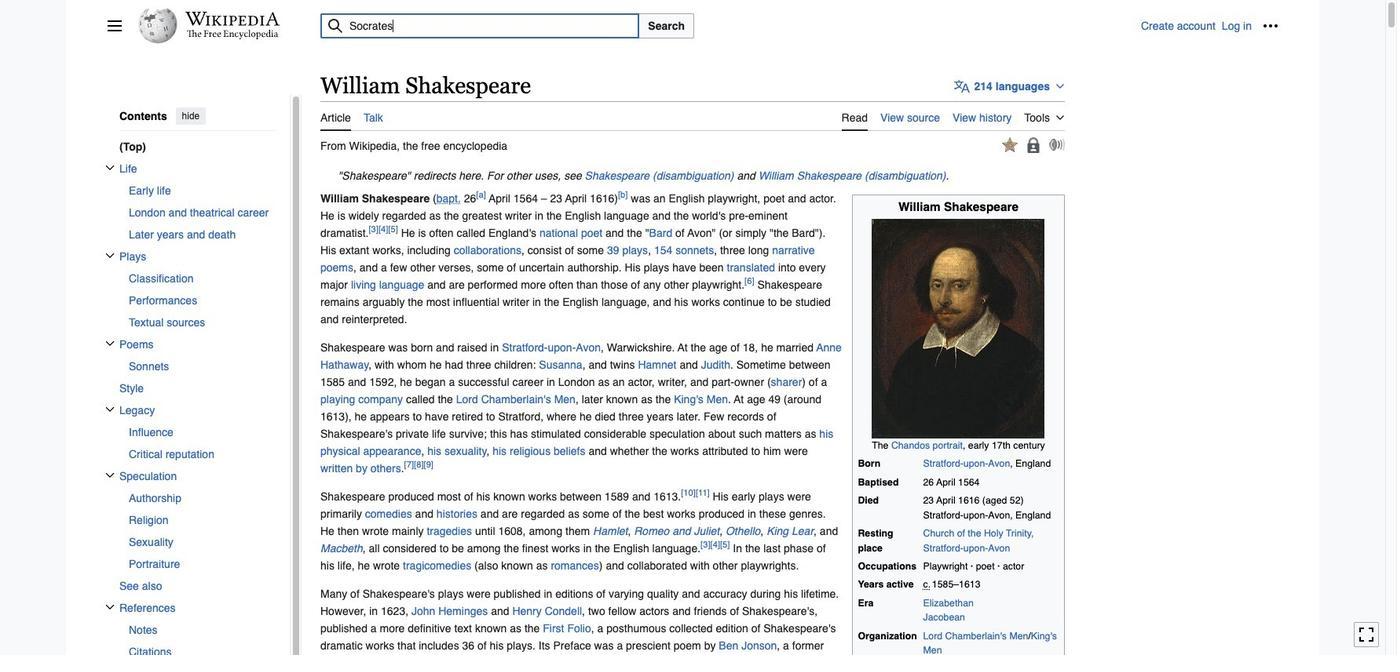 Task type: vqa. For each thing, say whether or not it's contained in the screenshot.
x small icon
yes



Task type: describe. For each thing, give the bounding box(es) containing it.
language progressive image
[[954, 78, 970, 94]]

featured article image
[[1002, 137, 1018, 152]]

2 x small image from the top
[[105, 405, 115, 414]]

page semi-protected image
[[1026, 137, 1042, 153]]

1 x small image from the top
[[105, 251, 115, 260]]

1 x small image from the top
[[105, 163, 115, 172]]

wikipedia image
[[185, 12, 280, 26]]

3 x small image from the top
[[105, 471, 115, 480]]

menu image
[[107, 18, 123, 34]]

fullscreen image
[[1359, 628, 1375, 644]]

the free encyclopedia image
[[187, 30, 278, 40]]



Task type: locate. For each thing, give the bounding box(es) containing it.
0 vertical spatial x small image
[[105, 163, 115, 172]]

main content
[[314, 71, 1279, 656]]

x small image
[[105, 251, 115, 260], [105, 405, 115, 414], [105, 471, 115, 480], [105, 603, 115, 612]]

4 x small image from the top
[[105, 603, 115, 612]]

x small image
[[105, 163, 115, 172], [105, 339, 115, 348]]

1 vertical spatial x small image
[[105, 339, 115, 348]]

listen to this article image
[[1049, 139, 1065, 151]]

log in and more options image
[[1263, 18, 1279, 34]]

None search field
[[302, 13, 1141, 519]]

search results list box
[[302, 39, 639, 517]]

2 x small image from the top
[[105, 339, 115, 348]]

note
[[320, 167, 1065, 184]]

personal tools navigation
[[1141, 13, 1284, 38]]

Search Wikipedia search field
[[302, 13, 640, 38]]



